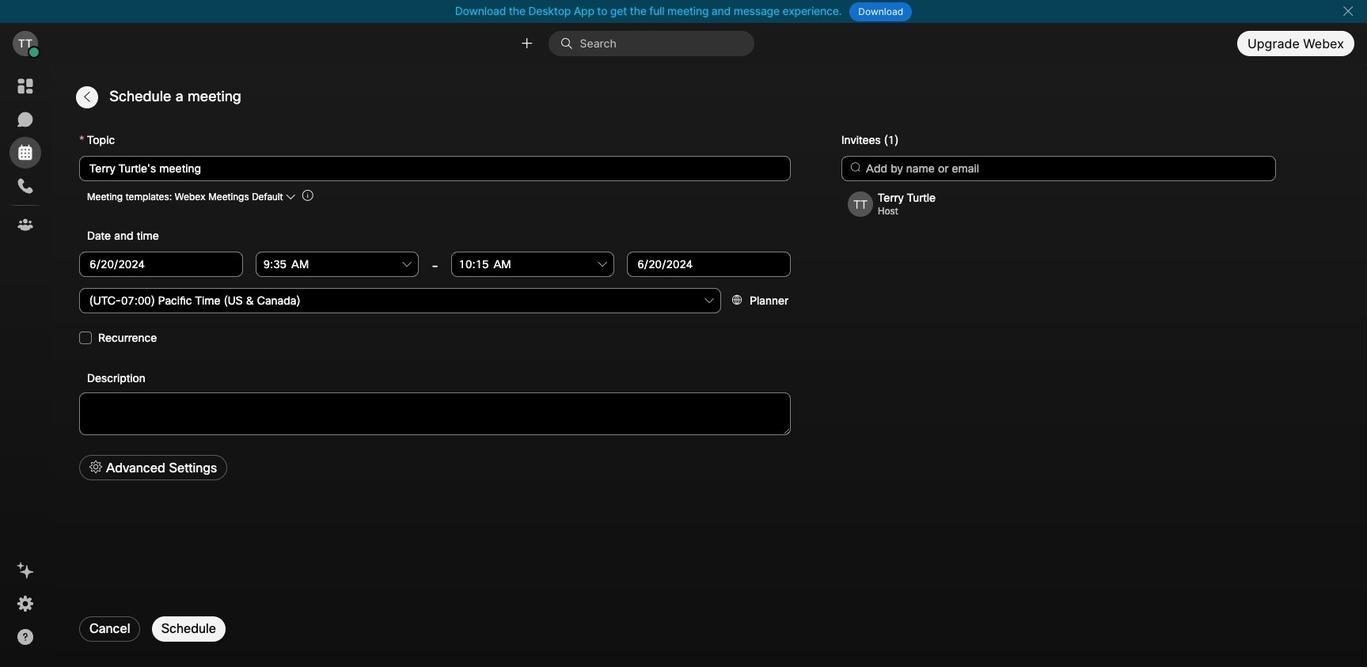 Task type: describe. For each thing, give the bounding box(es) containing it.
wrapper image
[[561, 37, 580, 50]]

calls image
[[16, 177, 35, 196]]

wrapper image
[[29, 47, 40, 58]]

dashboard image
[[16, 77, 35, 96]]

help image
[[16, 628, 35, 647]]

what's new image
[[16, 562, 35, 581]]



Task type: locate. For each thing, give the bounding box(es) containing it.
teams, has no new notifications image
[[16, 215, 35, 234]]

webex tab list
[[10, 70, 41, 241]]

connect people image
[[520, 36, 535, 51]]

cancel_16 image
[[1343, 5, 1355, 17]]

settings image
[[16, 595, 35, 614]]

navigation
[[0, 64, 51, 668]]

messaging, has no new notifications image
[[16, 110, 35, 129]]

meetings image
[[16, 143, 35, 162]]



Task type: vqa. For each thing, say whether or not it's contained in the screenshot.
"Calls" icon
yes



